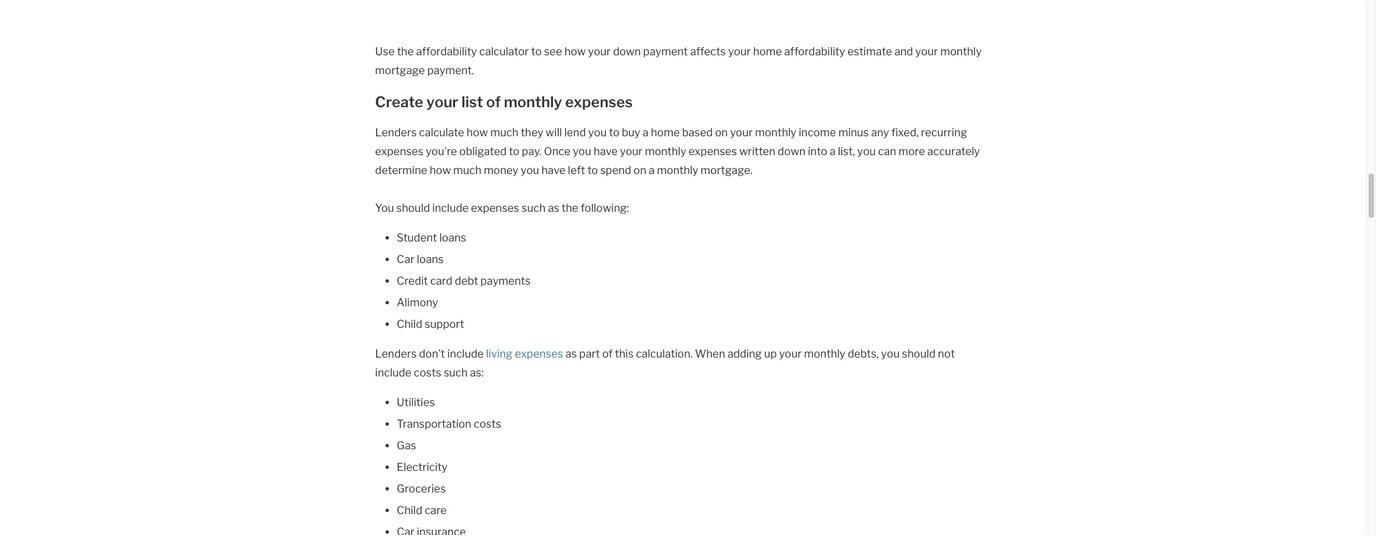 Task type: locate. For each thing, give the bounding box(es) containing it.
living expenses link
[[486, 347, 565, 360]]

how up "obligated"
[[467, 126, 488, 139]]

1 vertical spatial home
[[651, 126, 680, 139]]

the left following:
[[562, 202, 578, 214]]

such left as:
[[444, 366, 468, 379]]

1 vertical spatial lenders
[[375, 347, 417, 360]]

lenders down create at left
[[375, 126, 417, 139]]

list
[[461, 93, 483, 110]]

0 horizontal spatial the
[[397, 45, 414, 58]]

include up as:
[[447, 347, 484, 360]]

costs down as:
[[474, 418, 501, 430]]

2 lenders from the top
[[375, 347, 417, 360]]

lenders left the don't on the bottom left
[[375, 347, 417, 360]]

the inside use the affordability calculator to see how your down payment affects your home affordability estimate and your monthly mortgage payment.
[[397, 45, 414, 58]]

to inside use the affordability calculator to see how your down payment affects your home affordability estimate and your monthly mortgage payment.
[[531, 45, 542, 58]]

student loans
[[397, 231, 466, 244]]

calculator
[[479, 45, 529, 58]]

1 vertical spatial the
[[562, 202, 578, 214]]

1 vertical spatial loans
[[417, 253, 444, 266]]

affordability up payment.
[[416, 45, 477, 58]]

0 vertical spatial home
[[753, 45, 782, 58]]

your right and
[[915, 45, 938, 58]]

a right buy
[[643, 126, 649, 139]]

0 horizontal spatial as
[[548, 202, 559, 214]]

0 horizontal spatial on
[[634, 164, 646, 177]]

loans
[[439, 231, 466, 244], [417, 253, 444, 266]]

0 vertical spatial how
[[564, 45, 586, 58]]

2 vertical spatial how
[[430, 164, 451, 177]]

as left part
[[565, 347, 577, 360]]

include up student loans
[[432, 202, 469, 214]]

0 vertical spatial loans
[[439, 231, 466, 244]]

down inside lenders calculate how much they will lend you to buy a home based on your monthly income minus any fixed, recurring expenses you're obligated to pay. once you have your monthly expenses written down into a list, you can more accurately determine how much money you have left to spend on a monthly mortgage.
[[778, 145, 806, 158]]

the
[[397, 45, 414, 58], [562, 202, 578, 214]]

1 vertical spatial have
[[541, 164, 566, 177]]

car loans
[[397, 253, 444, 266]]

0 horizontal spatial should
[[396, 202, 430, 214]]

include up utilities
[[375, 366, 411, 379]]

you right 'debts,'
[[881, 347, 900, 360]]

such down pay. at the top left of page
[[522, 202, 546, 214]]

1 vertical spatial down
[[778, 145, 806, 158]]

loans down student loans
[[417, 253, 444, 266]]

use
[[375, 45, 395, 58]]

of right "list"
[[486, 93, 501, 110]]

the up "mortgage"
[[397, 45, 414, 58]]

0 horizontal spatial such
[[444, 366, 468, 379]]

a left "list,"
[[830, 145, 836, 158]]

0 vertical spatial costs
[[414, 366, 441, 379]]

have up spend on the left top of the page
[[594, 145, 618, 158]]

on right spend on the left top of the page
[[634, 164, 646, 177]]

0 vertical spatial the
[[397, 45, 414, 58]]

you up left
[[573, 145, 591, 158]]

0 vertical spatial should
[[396, 202, 430, 214]]

a right spend on the left top of the page
[[649, 164, 655, 177]]

0 vertical spatial a
[[643, 126, 649, 139]]

should right you
[[396, 202, 430, 214]]

1 lenders from the top
[[375, 126, 417, 139]]

your left "list"
[[426, 93, 458, 110]]

0 horizontal spatial affordability
[[416, 45, 477, 58]]

0 vertical spatial lenders
[[375, 126, 417, 139]]

have
[[594, 145, 618, 158], [541, 164, 566, 177]]

costs
[[414, 366, 441, 379], [474, 418, 501, 430]]

your down buy
[[620, 145, 643, 158]]

1 horizontal spatial such
[[522, 202, 546, 214]]

to left see
[[531, 45, 542, 58]]

lenders
[[375, 126, 417, 139], [375, 347, 417, 360]]

include for should
[[432, 202, 469, 214]]

calculation.
[[636, 347, 693, 360]]

much down "obligated"
[[453, 164, 481, 177]]

such
[[522, 202, 546, 214], [444, 366, 468, 379]]

on right based
[[715, 126, 728, 139]]

0 vertical spatial on
[[715, 126, 728, 139]]

home inside lenders calculate how much they will lend you to buy a home based on your monthly income minus any fixed, recurring expenses you're obligated to pay. once you have your monthly expenses written down into a list, you can more accurately determine how much money you have left to spend on a monthly mortgage.
[[651, 126, 680, 139]]

1 horizontal spatial down
[[778, 145, 806, 158]]

buy
[[622, 126, 640, 139]]

1 horizontal spatial affordability
[[784, 45, 845, 58]]

based
[[682, 126, 713, 139]]

0 horizontal spatial home
[[651, 126, 680, 139]]

lenders inside lenders calculate how much they will lend you to buy a home based on your monthly income minus any fixed, recurring expenses you're obligated to pay. once you have your monthly expenses written down into a list, you can more accurately determine how much money you have left to spend on a monthly mortgage.
[[375, 126, 417, 139]]

1 vertical spatial such
[[444, 366, 468, 379]]

costs down the don't on the bottom left
[[414, 366, 441, 379]]

as left following:
[[548, 202, 559, 214]]

monthly
[[940, 45, 982, 58], [504, 93, 562, 110], [755, 126, 796, 139], [645, 145, 686, 158], [657, 164, 698, 177], [804, 347, 845, 360]]

loans right student at the top left of page
[[439, 231, 466, 244]]

more
[[898, 145, 925, 158]]

2 child from the top
[[397, 504, 422, 517]]

down left into
[[778, 145, 806, 158]]

0 vertical spatial include
[[432, 202, 469, 214]]

accurately
[[927, 145, 980, 158]]

down left payment
[[613, 45, 641, 58]]

down
[[613, 45, 641, 58], [778, 145, 806, 158]]

to right left
[[587, 164, 598, 177]]

any
[[871, 126, 889, 139]]

child down groceries
[[397, 504, 422, 517]]

affordability
[[416, 45, 477, 58], [784, 45, 845, 58]]

as part of this calculation. when adding up your monthly debts, you should not include costs such as:
[[375, 347, 955, 379]]

of
[[486, 93, 501, 110], [602, 347, 613, 360]]

when
[[695, 347, 725, 360]]

much left they on the top left
[[490, 126, 518, 139]]

should left not
[[902, 347, 936, 360]]

list,
[[838, 145, 855, 158]]

such inside 'as part of this calculation. when adding up your monthly debts, you should not include costs such as:'
[[444, 366, 468, 379]]

written
[[739, 145, 775, 158]]

1 horizontal spatial as
[[565, 347, 577, 360]]

recurring
[[921, 126, 967, 139]]

don't
[[419, 347, 445, 360]]

should
[[396, 202, 430, 214], [902, 347, 936, 360]]

1 horizontal spatial home
[[753, 45, 782, 58]]

home right affects
[[753, 45, 782, 58]]

expenses up mortgage.
[[689, 145, 737, 158]]

much
[[490, 126, 518, 139], [453, 164, 481, 177]]

as
[[548, 202, 559, 214], [565, 347, 577, 360]]

child down alimony
[[397, 318, 422, 331]]

0 horizontal spatial down
[[613, 45, 641, 58]]

home
[[753, 45, 782, 58], [651, 126, 680, 139]]

1 vertical spatial much
[[453, 164, 481, 177]]

mortgage.
[[701, 164, 753, 177]]

0 vertical spatial down
[[613, 45, 641, 58]]

1 vertical spatial include
[[447, 347, 484, 360]]

1 vertical spatial child
[[397, 504, 422, 517]]

your
[[588, 45, 611, 58], [728, 45, 751, 58], [915, 45, 938, 58], [426, 93, 458, 110], [730, 126, 753, 139], [620, 145, 643, 158], [779, 347, 802, 360]]

1 horizontal spatial have
[[594, 145, 618, 158]]

expenses
[[565, 93, 633, 110], [375, 145, 423, 158], [689, 145, 737, 158], [471, 202, 519, 214], [515, 347, 563, 360]]

1 vertical spatial on
[[634, 164, 646, 177]]

you inside 'as part of this calculation. when adding up your monthly debts, you should not include costs such as:'
[[881, 347, 900, 360]]

have down once
[[541, 164, 566, 177]]

expenses up lend
[[565, 93, 633, 110]]

should inside 'as part of this calculation. when adding up your monthly debts, you should not include costs such as:'
[[902, 347, 936, 360]]

0 vertical spatial have
[[594, 145, 618, 158]]

2 horizontal spatial how
[[564, 45, 586, 58]]

1 child from the top
[[397, 318, 422, 331]]

of left this
[[602, 347, 613, 360]]

1 vertical spatial as
[[565, 347, 577, 360]]

1 horizontal spatial of
[[602, 347, 613, 360]]

your right up
[[779, 347, 802, 360]]

income
[[799, 126, 836, 139]]

to
[[531, 45, 542, 58], [609, 126, 620, 139], [509, 145, 520, 158], [587, 164, 598, 177]]

1 horizontal spatial on
[[715, 126, 728, 139]]

0 horizontal spatial much
[[453, 164, 481, 177]]

1 vertical spatial of
[[602, 347, 613, 360]]

include
[[432, 202, 469, 214], [447, 347, 484, 360], [375, 366, 411, 379]]

you're
[[426, 145, 457, 158]]

0 vertical spatial child
[[397, 318, 422, 331]]

1 vertical spatial should
[[902, 347, 936, 360]]

2 vertical spatial include
[[375, 366, 411, 379]]

0 vertical spatial much
[[490, 126, 518, 139]]

0 vertical spatial of
[[486, 93, 501, 110]]

child
[[397, 318, 422, 331], [397, 504, 422, 517]]

1 horizontal spatial the
[[562, 202, 578, 214]]

card
[[430, 274, 452, 287]]

your right see
[[588, 45, 611, 58]]

affordability left estimate
[[784, 45, 845, 58]]

0 vertical spatial such
[[522, 202, 546, 214]]

how
[[564, 45, 586, 58], [467, 126, 488, 139], [430, 164, 451, 177]]

debts,
[[848, 347, 879, 360]]

home left based
[[651, 126, 680, 139]]

0 vertical spatial as
[[548, 202, 559, 214]]

you
[[588, 126, 607, 139], [573, 145, 591, 158], [857, 145, 876, 158], [521, 164, 539, 177], [881, 347, 900, 360]]

how down you're
[[430, 164, 451, 177]]

0 horizontal spatial of
[[486, 93, 501, 110]]

1 vertical spatial costs
[[474, 418, 501, 430]]

how right see
[[564, 45, 586, 58]]

spend
[[600, 164, 631, 177]]

1 horizontal spatial how
[[467, 126, 488, 139]]

0 horizontal spatial how
[[430, 164, 451, 177]]

a
[[643, 126, 649, 139], [830, 145, 836, 158], [649, 164, 655, 177]]

0 horizontal spatial costs
[[414, 366, 441, 379]]

expenses right living
[[515, 347, 563, 360]]

on
[[715, 126, 728, 139], [634, 164, 646, 177]]

1 horizontal spatial should
[[902, 347, 936, 360]]



Task type: vqa. For each thing, say whether or not it's contained in the screenshot.
the Student loans
yes



Task type: describe. For each thing, give the bounding box(es) containing it.
1 affordability from the left
[[416, 45, 477, 58]]

loans for car loans
[[417, 253, 444, 266]]

1 horizontal spatial much
[[490, 126, 518, 139]]

groceries
[[397, 482, 446, 495]]

car
[[397, 253, 414, 266]]

child for child care
[[397, 504, 422, 517]]

1 vertical spatial a
[[830, 145, 836, 158]]

create
[[375, 93, 423, 110]]

monthly inside use the affordability calculator to see how your down payment affects your home affordability estimate and your monthly mortgage payment.
[[940, 45, 982, 58]]

electricity
[[397, 461, 447, 474]]

lenders for lenders calculate how much they will lend you to buy a home based on your monthly income minus any fixed, recurring expenses you're obligated to pay. once you have your monthly expenses written down into a list, you can more accurately determine how much money you have left to spend on a monthly mortgage.
[[375, 126, 417, 139]]

create your list of monthly expenses
[[375, 93, 633, 110]]

money
[[484, 164, 518, 177]]

left
[[568, 164, 585, 177]]

1 horizontal spatial costs
[[474, 418, 501, 430]]

and
[[894, 45, 913, 58]]

pay.
[[522, 145, 541, 158]]

utilities
[[397, 396, 435, 409]]

into
[[808, 145, 827, 158]]

can
[[878, 145, 896, 158]]

transportation costs
[[397, 418, 501, 430]]

child care
[[397, 504, 447, 517]]

they
[[521, 126, 543, 139]]

you right lend
[[588, 126, 607, 139]]

obligated
[[459, 145, 507, 158]]

lenders don't include living expenses
[[375, 347, 565, 360]]

will
[[546, 126, 562, 139]]

your right affects
[[728, 45, 751, 58]]

determine
[[375, 164, 427, 177]]

mortgage
[[375, 64, 425, 77]]

0 horizontal spatial have
[[541, 164, 566, 177]]

lenders for lenders don't include living expenses
[[375, 347, 417, 360]]

costs inside 'as part of this calculation. when adding up your monthly debts, you should not include costs such as:'
[[414, 366, 441, 379]]

your up the written at the top of the page
[[730, 126, 753, 139]]

how inside use the affordability calculator to see how your down payment affects your home affordability estimate and your monthly mortgage payment.
[[564, 45, 586, 58]]

you
[[375, 202, 394, 214]]

care
[[425, 504, 447, 517]]

of inside 'as part of this calculation. when adding up your monthly debts, you should not include costs such as:'
[[602, 347, 613, 360]]

payment.
[[427, 64, 474, 77]]

expenses up determine
[[375, 145, 423, 158]]

to left pay. at the top left of page
[[509, 145, 520, 158]]

living
[[486, 347, 512, 360]]

once
[[544, 145, 570, 158]]

alimony
[[397, 296, 438, 309]]

debt
[[455, 274, 478, 287]]

lenders calculate how much they will lend you to buy a home based on your monthly income minus any fixed, recurring expenses you're obligated to pay. once you have your monthly expenses written down into a list, you can more accurately determine how much money you have left to spend on a monthly mortgage.
[[375, 126, 980, 177]]

see
[[544, 45, 562, 58]]

2 vertical spatial a
[[649, 164, 655, 177]]

expenses down money
[[471, 202, 519, 214]]

affects
[[690, 45, 726, 58]]

child support
[[397, 318, 464, 331]]

this
[[615, 347, 634, 360]]

fixed,
[[891, 126, 919, 139]]

credit card debt payments
[[397, 274, 531, 287]]

you should include expenses such as the following:
[[375, 202, 629, 214]]

include for don't
[[447, 347, 484, 360]]

payment
[[643, 45, 688, 58]]

not
[[938, 347, 955, 360]]

credit
[[397, 274, 428, 287]]

loans for student loans
[[439, 231, 466, 244]]

2 affordability from the left
[[784, 45, 845, 58]]

student
[[397, 231, 437, 244]]

use the affordability calculator to see how your down payment affects your home affordability estimate and your monthly mortgage payment.
[[375, 45, 982, 77]]

payments
[[480, 274, 531, 287]]

gas
[[397, 439, 416, 452]]

up
[[764, 347, 777, 360]]

adding
[[727, 347, 762, 360]]

part
[[579, 347, 600, 360]]

monthly inside 'as part of this calculation. when adding up your monthly debts, you should not include costs such as:'
[[804, 347, 845, 360]]

support
[[425, 318, 464, 331]]

as inside 'as part of this calculation. when adding up your monthly debts, you should not include costs such as:'
[[565, 347, 577, 360]]

1 vertical spatial how
[[467, 126, 488, 139]]

child for child support
[[397, 318, 422, 331]]

transportation
[[397, 418, 471, 430]]

home inside use the affordability calculator to see how your down payment affects your home affordability estimate and your monthly mortgage payment.
[[753, 45, 782, 58]]

include inside 'as part of this calculation. when adding up your monthly debts, you should not include costs such as:'
[[375, 366, 411, 379]]

minus
[[838, 126, 869, 139]]

following:
[[581, 202, 629, 214]]

you down pay. at the top left of page
[[521, 164, 539, 177]]

lend
[[564, 126, 586, 139]]

as:
[[470, 366, 484, 379]]

you right "list,"
[[857, 145, 876, 158]]

your inside 'as part of this calculation. when adding up your monthly debts, you should not include costs such as:'
[[779, 347, 802, 360]]

calculate
[[419, 126, 464, 139]]

down inside use the affordability calculator to see how your down payment affects your home affordability estimate and your monthly mortgage payment.
[[613, 45, 641, 58]]

to left buy
[[609, 126, 620, 139]]

estimate
[[847, 45, 892, 58]]



